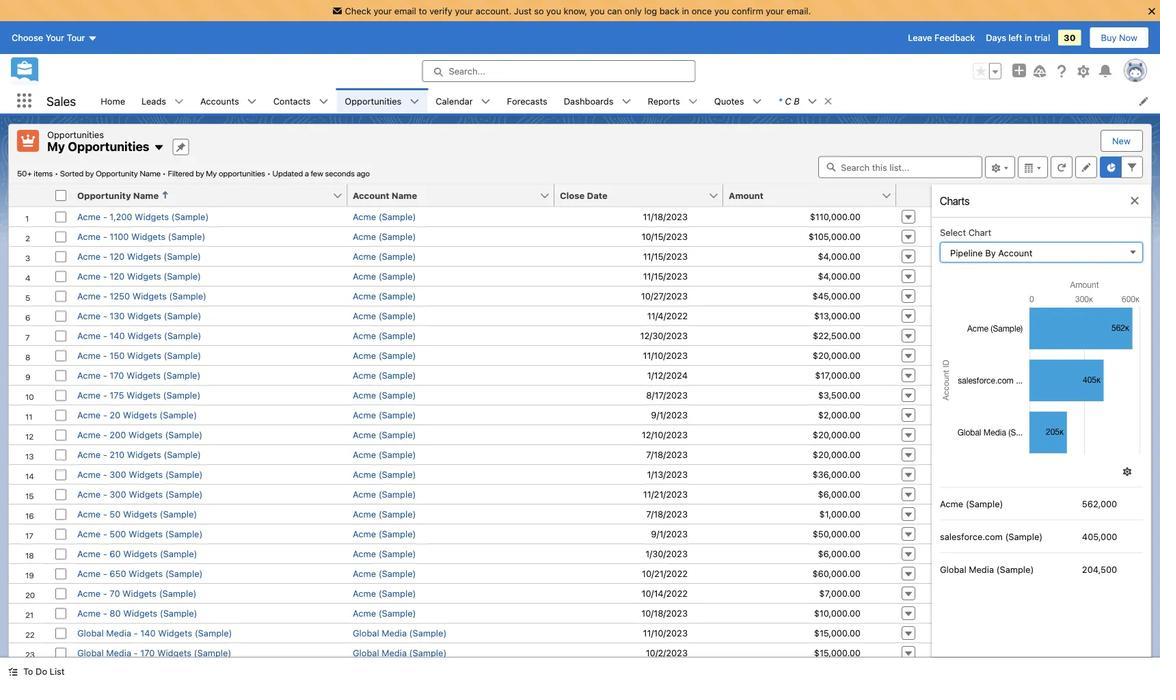 Task type: describe. For each thing, give the bounding box(es) containing it.
2 you from the left
[[590, 5, 605, 16]]

acme - 140 widgets (sample)
[[77, 330, 201, 341]]

0 horizontal spatial 170
[[110, 370, 124, 380]]

days left in trial
[[986, 33, 1050, 43]]

120 for first acme - 120 widgets (sample) link from the bottom
[[110, 271, 125, 281]]

3 • from the left
[[267, 169, 271, 178]]

10/27/2023
[[641, 291, 688, 301]]

confirm
[[732, 5, 764, 16]]

account name button
[[347, 184, 539, 206]]

salesforce.com (sample)
[[940, 531, 1043, 542]]

$10,000.00
[[814, 608, 861, 618]]

amount
[[729, 190, 764, 200]]

1 your from the left
[[374, 5, 392, 16]]

pipeline by account button
[[940, 242, 1143, 263]]

sorted
[[60, 169, 84, 178]]

widgets for 11/21/2023 acme - 300 widgets (sample) link
[[129, 489, 163, 499]]

- for acme - 1100 widgets (sample) link
[[103, 231, 107, 241]]

$20,000.00 for 12/10/2023
[[813, 429, 861, 440]]

$3,500.00
[[818, 390, 861, 400]]

9/1/2023 for acme - 20 widgets (sample)
[[651, 410, 688, 420]]

widgets for 'acme - 80 widgets (sample)' 'link' at the left bottom of the page
[[123, 608, 157, 618]]

- down global media - 140 widgets (sample)
[[134, 648, 138, 658]]

acme - 50 widgets (sample) link
[[77, 509, 197, 519]]

my opportunities status
[[17, 169, 272, 178]]

- for acme - 200 widgets (sample) link
[[103, 429, 107, 440]]

1 $15,000.00 from the top
[[814, 628, 861, 638]]

widgets for acme - 175 widgets (sample) link
[[126, 390, 161, 400]]

300 for 11/21/2023
[[110, 489, 126, 499]]

choose
[[12, 33, 43, 43]]

acme - 300 widgets (sample) for 11/21/2023
[[77, 489, 203, 499]]

7/18/2023 for $1,000.00
[[646, 509, 688, 519]]

50
[[110, 509, 121, 519]]

1250
[[110, 291, 130, 301]]

1 $4,000.00 from the top
[[818, 251, 861, 261]]

1/13/2023
[[647, 469, 688, 479]]

acme (sample) link for acme - 210 widgets (sample) link
[[353, 449, 416, 459]]

text default image for dashboards
[[622, 97, 631, 106]]

opportunities
[[219, 169, 265, 178]]

- for acme - 170 widgets (sample) link
[[103, 370, 107, 380]]

acme - 500 widgets (sample)
[[77, 529, 203, 539]]

11/10/2023 for $15,000.00
[[643, 628, 688, 638]]

acme (sample) link for 11/21/2023 acme - 300 widgets (sample) link
[[353, 489, 416, 499]]

text default image for reports
[[688, 97, 698, 106]]

acme - 70 widgets (sample) link
[[77, 588, 197, 598]]

to
[[419, 5, 427, 16]]

media for 1st global media (sample) link
[[382, 628, 407, 638]]

your
[[46, 33, 64, 43]]

- for the acme - 20 widgets (sample) link
[[103, 410, 107, 420]]

5 acme (sample) link from the top
[[353, 291, 416, 301]]

updated
[[272, 169, 303, 178]]

acme (sample) link for first acme - 120 widgets (sample) link from the bottom
[[353, 271, 416, 281]]

acme (sample) link for acme - 50 widgets (sample) link
[[353, 509, 416, 519]]

media for 2nd global media (sample) link from the top
[[382, 648, 407, 658]]

acme (sample) for acme - 130 widgets (sample) link
[[353, 310, 416, 321]]

2 your from the left
[[455, 5, 473, 16]]

global media - 140 widgets (sample)
[[77, 628, 232, 638]]

1,200
[[110, 211, 132, 222]]

text default image inside list item
[[824, 96, 833, 106]]

acme (sample) for 'acme - 80 widgets (sample)' 'link' at the left bottom of the page
[[353, 608, 416, 618]]

email.
[[787, 5, 811, 16]]

$22,500.00
[[813, 330, 861, 341]]

acme (sample) for acme - 210 widgets (sample) link
[[353, 449, 416, 459]]

acme (sample) for acme - 170 widgets (sample) link
[[353, 370, 416, 380]]

chart
[[969, 227, 992, 238]]

- for acme - 60 widgets (sample) link
[[103, 548, 107, 559]]

70
[[110, 588, 120, 598]]

action element
[[896, 184, 932, 207]]

leave
[[908, 33, 932, 43]]

global media - 170 widgets (sample) link
[[77, 648, 231, 658]]

acme (sample) for acme - 650 widgets (sample) link
[[353, 568, 416, 578]]

acme - 175 widgets (sample) link
[[77, 390, 201, 400]]

acme - 300 widgets (sample) link for 1/13/2023
[[77, 469, 203, 479]]

acme (sample) link for acme - 300 widgets (sample) link related to 1/13/2023
[[353, 469, 416, 479]]

60
[[110, 548, 121, 559]]

widgets for acme - 200 widgets (sample) link
[[128, 429, 163, 440]]

- up acme - 1250 widgets (sample) in the left of the page
[[103, 271, 107, 281]]

1100
[[110, 231, 129, 241]]

2 • from the left
[[162, 169, 166, 178]]

account inside popup button
[[999, 248, 1033, 258]]

home
[[101, 96, 125, 106]]

trial
[[1035, 33, 1050, 43]]

to
[[23, 666, 33, 677]]

acme (sample) for acme - 60 widgets (sample) link
[[353, 548, 416, 559]]

acme (sample) for acme - 500 widgets (sample) link
[[353, 529, 416, 539]]

none search field inside my opportunities|opportunities|list view element
[[818, 156, 983, 178]]

1 vertical spatial 170
[[140, 648, 155, 658]]

widgets for acme - 650 widgets (sample) link
[[129, 568, 163, 578]]

acme (sample) link for acme - 170 widgets (sample) link
[[353, 370, 416, 380]]

seconds
[[325, 169, 355, 178]]

dashboards
[[564, 96, 614, 106]]

- for acme - 1,200 widgets (sample) link
[[103, 211, 107, 222]]

1 global media (sample) link from the top
[[353, 628, 447, 638]]

1 horizontal spatial in
[[1025, 33, 1032, 43]]

widgets for acme - 70 widgets (sample) link
[[122, 588, 157, 598]]

12/30/2023
[[640, 330, 688, 341]]

* c b
[[778, 96, 800, 106]]

account.
[[476, 5, 512, 16]]

now
[[1119, 33, 1138, 43]]

acme (sample) link for acme - 70 widgets (sample) link
[[353, 588, 416, 598]]

acme (sample) link for the acme - 20 widgets (sample) link
[[353, 410, 416, 420]]

acme - 200 widgets (sample) link
[[77, 429, 203, 440]]

acme - 210 widgets (sample)
[[77, 449, 201, 459]]

accounts link
[[192, 88, 247, 114]]

200
[[110, 429, 126, 440]]

global for global media - 140 widgets (sample) "link"
[[77, 628, 104, 638]]

charts
[[940, 194, 970, 207]]

dashboards list item
[[556, 88, 640, 114]]

dashboards link
[[556, 88, 622, 114]]

widgets for 'acme - 140 widgets (sample)' link
[[127, 330, 162, 341]]

acme (sample) for acme - 175 widgets (sample) link
[[353, 390, 416, 400]]

acme - 175 widgets (sample)
[[77, 390, 201, 400]]

email
[[394, 5, 416, 16]]

acme (sample) for acme - 70 widgets (sample) link
[[353, 588, 416, 598]]

item number image
[[9, 184, 50, 206]]

name for opportunity name
[[133, 190, 159, 200]]

$45,000.00
[[813, 291, 861, 301]]

acme (sample) for acme - 50 widgets (sample) link
[[353, 509, 416, 519]]

opportunities image
[[17, 130, 39, 152]]

cell inside my opportunities grid
[[50, 184, 72, 207]]

home link
[[92, 88, 133, 114]]

7/18/2023 for $20,000.00
[[646, 449, 688, 459]]

buy now button
[[1090, 27, 1149, 49]]

1 horizontal spatial my
[[206, 169, 217, 178]]

acme (sample) link for second acme - 120 widgets (sample) link from the bottom of the my opportunities grid
[[353, 251, 416, 261]]

acme (sample) for 11/21/2023 acme - 300 widgets (sample) link
[[353, 489, 416, 499]]

$50,000.00
[[813, 529, 861, 539]]

action image
[[896, 184, 932, 206]]

acme - 1,200 widgets (sample)
[[77, 211, 209, 222]]

leave feedback link
[[908, 33, 975, 43]]

2 by from the left
[[196, 169, 204, 178]]

media for global media - 140 widgets (sample) "link"
[[106, 628, 131, 638]]

acme (sample) link for acme - 1,200 widgets (sample) link
[[353, 211, 416, 222]]

accounts list item
[[192, 88, 265, 114]]

back
[[660, 5, 680, 16]]

pipeline
[[950, 248, 983, 258]]

text default image for leads
[[174, 97, 184, 106]]

amount element
[[723, 184, 905, 207]]

acme (sample) for acme - 150 widgets (sample) link
[[353, 350, 416, 360]]

widgets up global media - 170 widgets (sample) link
[[158, 628, 192, 638]]

text default image up my opportunities status
[[153, 142, 164, 153]]

acme (sample) link for 'acme - 140 widgets (sample)' link
[[353, 330, 416, 341]]

acme - 20 widgets (sample)
[[77, 410, 197, 420]]

ago
[[357, 169, 370, 178]]

global media - 170 widgets (sample)
[[77, 648, 231, 658]]

contacts
[[273, 96, 311, 106]]

1/12/2024
[[647, 370, 688, 380]]

0 vertical spatial my
[[47, 139, 65, 154]]

$13,000.00
[[814, 310, 861, 321]]

562,000
[[1082, 498, 1117, 509]]

1 acme - 120 widgets (sample) from the top
[[77, 251, 201, 261]]

acme (sample) link for acme - 200 widgets (sample) link
[[353, 429, 416, 440]]

2 acme - 120 widgets (sample) link from the top
[[77, 271, 201, 281]]

acme (sample) link for acme - 150 widgets (sample) link
[[353, 350, 416, 360]]

new button
[[1102, 131, 1142, 151]]

leads link
[[133, 88, 174, 114]]

acme (sample) link for acme - 175 widgets (sample) link
[[353, 390, 416, 400]]

global for 2nd global media (sample) link from the top
[[353, 648, 379, 658]]

acme (sample) link for acme - 130 widgets (sample) link
[[353, 310, 416, 321]]

leads list item
[[133, 88, 192, 114]]

acme - 300 widgets (sample) for 1/13/2023
[[77, 469, 203, 479]]

tour
[[67, 33, 85, 43]]

so
[[534, 5, 544, 16]]

opportunities link
[[337, 88, 410, 114]]

widgets down global media - 140 widgets (sample)
[[157, 648, 191, 658]]

210
[[110, 449, 125, 459]]

buy now
[[1101, 33, 1138, 43]]

175
[[110, 390, 124, 400]]

global media - 140 widgets (sample) link
[[77, 628, 232, 638]]

30
[[1064, 33, 1076, 43]]

acme - 1100 widgets (sample)
[[77, 231, 205, 241]]

acme (sample) for 'acme - 140 widgets (sample)' link
[[353, 330, 416, 341]]



Task type: vqa. For each thing, say whether or not it's contained in the screenshot.
Negotiation
no



Task type: locate. For each thing, give the bounding box(es) containing it.
my up opportunity name element
[[206, 169, 217, 178]]

name for account name
[[392, 190, 417, 200]]

forecasts
[[507, 96, 548, 106]]

170
[[110, 370, 124, 380], [140, 648, 155, 658]]

$6,000.00 for 1/30/2023
[[818, 548, 861, 559]]

widgets down acme - 1,200 widgets (sample) link
[[131, 231, 165, 241]]

-
[[103, 211, 107, 222], [103, 231, 107, 241], [103, 251, 107, 261], [103, 271, 107, 281], [103, 291, 107, 301], [103, 310, 107, 321], [103, 330, 107, 341], [103, 350, 107, 360], [103, 370, 107, 380], [103, 390, 107, 400], [103, 410, 107, 420], [103, 429, 107, 440], [103, 449, 107, 459], [103, 469, 107, 479], [103, 489, 107, 499], [103, 509, 107, 519], [103, 529, 107, 539], [103, 548, 107, 559], [103, 568, 107, 578], [103, 588, 107, 598], [103, 608, 107, 618], [134, 628, 138, 638], [134, 648, 138, 658]]

acme - 150 widgets (sample)
[[77, 350, 201, 360]]

global for global media - 170 widgets (sample) link
[[77, 648, 104, 658]]

9/1/2023 down 8/17/2023
[[651, 410, 688, 420]]

- for acme - 1250 widgets (sample) "link"
[[103, 291, 107, 301]]

acme - 300 widgets (sample) link up acme - 50 widgets (sample)
[[77, 489, 203, 499]]

- left the 50
[[103, 509, 107, 519]]

widgets down acme - 1250 widgets (sample) in the left of the page
[[127, 310, 161, 321]]

11/15/2023 for the acme (sample) 'link' for first acme - 120 widgets (sample) link from the bottom
[[643, 271, 688, 281]]

item number element
[[9, 184, 50, 207]]

0 vertical spatial 300
[[110, 469, 126, 479]]

- for 11/21/2023 acme - 300 widgets (sample) link
[[103, 489, 107, 499]]

- for acme - 300 widgets (sample) link related to 1/13/2023
[[103, 469, 107, 479]]

opportunity
[[96, 169, 138, 178], [77, 190, 131, 200]]

acme (sample) link for acme - 650 widgets (sample) link
[[353, 568, 416, 578]]

0 horizontal spatial account
[[353, 190, 389, 200]]

9 acme (sample) link from the top
[[353, 370, 416, 380]]

• left filtered
[[162, 169, 166, 178]]

1 vertical spatial $4,000.00
[[818, 271, 861, 281]]

- left 1,200
[[103, 211, 107, 222]]

opportunity name element
[[72, 184, 356, 207]]

1 acme - 300 widgets (sample) link from the top
[[77, 469, 203, 479]]

text default image
[[174, 97, 184, 106], [247, 97, 257, 106], [319, 97, 328, 106], [481, 97, 491, 106], [622, 97, 631, 106], [688, 97, 698, 106], [808, 97, 818, 106], [153, 142, 164, 153], [8, 667, 18, 677]]

reports link
[[640, 88, 688, 114]]

cell
[[50, 184, 72, 207]]

check
[[345, 5, 371, 16]]

$6,000.00 for 11/21/2023
[[818, 489, 861, 499]]

acme - 500 widgets (sample) link
[[77, 529, 203, 539]]

0 horizontal spatial •
[[55, 169, 58, 178]]

1 horizontal spatial you
[[590, 5, 605, 16]]

list
[[92, 88, 1160, 114]]

- left 80
[[103, 608, 107, 618]]

0 horizontal spatial in
[[682, 5, 689, 16]]

choose your tour
[[12, 33, 85, 43]]

text default image inside contacts list item
[[319, 97, 328, 106]]

global for 1st global media (sample) link
[[353, 628, 379, 638]]

1 horizontal spatial •
[[162, 169, 166, 178]]

11/10/2023
[[643, 350, 688, 360], [643, 628, 688, 638]]

acme (sample) link for acme - 500 widgets (sample) link
[[353, 529, 416, 539]]

1 • from the left
[[55, 169, 58, 178]]

1 vertical spatial opportunity
[[77, 190, 131, 200]]

text default image inside accounts list item
[[247, 97, 257, 106]]

(sample)
[[171, 211, 209, 222], [379, 211, 416, 222], [168, 231, 205, 241], [379, 231, 416, 241], [164, 251, 201, 261], [379, 251, 416, 261], [164, 271, 201, 281], [379, 271, 416, 281], [169, 291, 206, 301], [379, 291, 416, 301], [164, 310, 201, 321], [379, 310, 416, 321], [164, 330, 201, 341], [379, 330, 416, 341], [164, 350, 201, 360], [379, 350, 416, 360], [163, 370, 201, 380], [379, 370, 416, 380], [163, 390, 201, 400], [379, 390, 416, 400], [160, 410, 197, 420], [379, 410, 416, 420], [165, 429, 203, 440], [379, 429, 416, 440], [164, 449, 201, 459], [379, 449, 416, 459], [165, 469, 203, 479], [379, 469, 416, 479], [165, 489, 203, 499], [379, 489, 416, 499], [966, 498, 1003, 509], [160, 509, 197, 519], [379, 509, 416, 519], [165, 529, 203, 539], [379, 529, 416, 539], [1005, 531, 1043, 542], [160, 548, 197, 559], [379, 548, 416, 559], [997, 564, 1034, 574], [165, 568, 203, 578], [379, 568, 416, 578], [159, 588, 197, 598], [379, 588, 416, 598], [160, 608, 197, 618], [379, 608, 416, 618], [195, 628, 232, 638], [409, 628, 447, 638], [194, 648, 231, 658], [409, 648, 447, 658]]

2 7/18/2023 from the top
[[646, 509, 688, 519]]

120 down 1100
[[110, 251, 125, 261]]

1 acme - 300 widgets (sample) from the top
[[77, 469, 203, 479]]

10/2/2023
[[646, 648, 688, 658]]

widgets down acme - 60 widgets (sample)
[[129, 568, 163, 578]]

- for acme - 500 widgets (sample) link
[[103, 529, 107, 539]]

2 vertical spatial $20,000.00
[[813, 449, 861, 459]]

new
[[1113, 136, 1131, 146]]

13 acme (sample) link from the top
[[353, 449, 416, 459]]

1 vertical spatial $20,000.00
[[813, 429, 861, 440]]

170 up the 175
[[110, 370, 124, 380]]

8 acme (sample) link from the top
[[353, 350, 416, 360]]

$6,000.00 up $1,000.00
[[818, 489, 861, 499]]

1 acme (sample) link from the top
[[353, 211, 416, 222]]

text default image inside reports list item
[[688, 97, 698, 106]]

in right back
[[682, 5, 689, 16]]

accounts
[[200, 96, 239, 106]]

close date button
[[555, 184, 708, 206]]

- for acme - 150 widgets (sample) link
[[103, 350, 107, 360]]

acme - 300 widgets (sample) up acme - 50 widgets (sample)
[[77, 489, 203, 499]]

widgets up acme - 130 widgets (sample)
[[132, 291, 167, 301]]

media for global media - 170 widgets (sample) link
[[106, 648, 131, 658]]

widgets for acme - 500 widgets (sample) link
[[129, 529, 163, 539]]

acme - 200 widgets (sample)
[[77, 429, 203, 440]]

$4,000.00 up $45,000.00
[[818, 271, 861, 281]]

feedback
[[935, 33, 975, 43]]

acme - 120 widgets (sample)
[[77, 251, 201, 261], [77, 271, 201, 281]]

17 acme (sample) link from the top
[[353, 529, 416, 539]]

text default image for calendar
[[481, 97, 491, 106]]

can
[[607, 5, 622, 16]]

$36,000.00
[[813, 469, 861, 479]]

text default image left reports link
[[622, 97, 631, 106]]

0 vertical spatial $4,000.00
[[818, 251, 861, 261]]

0 vertical spatial 140
[[110, 330, 125, 341]]

1 you from the left
[[546, 5, 561, 16]]

text default image down new
[[1130, 195, 1141, 206]]

1 vertical spatial in
[[1025, 33, 1032, 43]]

by right sorted
[[85, 169, 94, 178]]

widgets down acme - 1100 widgets (sample)
[[127, 251, 161, 261]]

opportunities inside opportunities link
[[345, 96, 402, 106]]

12 acme (sample) link from the top
[[353, 429, 416, 440]]

1 horizontal spatial by
[[196, 169, 204, 178]]

140 up global media - 170 widgets (sample) link
[[140, 628, 156, 638]]

7/18/2023 down 11/21/2023
[[646, 509, 688, 519]]

- for acme - 210 widgets (sample) link
[[103, 449, 107, 459]]

- for acme - 650 widgets (sample) link
[[103, 568, 107, 578]]

widgets up acme - 1250 widgets (sample) "link"
[[127, 271, 161, 281]]

1 vertical spatial acme - 300 widgets (sample)
[[77, 489, 203, 499]]

9/1/2023 for acme - 500 widgets (sample)
[[651, 529, 688, 539]]

• left updated
[[267, 169, 271, 178]]

widgets down acme - 140 widgets (sample)
[[127, 350, 161, 360]]

0 vertical spatial acme - 120 widgets (sample)
[[77, 251, 201, 261]]

forecasts link
[[499, 88, 556, 114]]

know,
[[564, 5, 587, 16]]

by right filtered
[[196, 169, 204, 178]]

- left the 60
[[103, 548, 107, 559]]

120 up 1250 at the top left of page
[[110, 271, 125, 281]]

log
[[644, 5, 657, 16]]

0 vertical spatial global media (sample) link
[[353, 628, 447, 638]]

text default image left calendar
[[410, 97, 419, 106]]

acme (sample) link for 'acme - 80 widgets (sample)' 'link' at the left bottom of the page
[[353, 608, 416, 618]]

text default image right 'reports'
[[688, 97, 698, 106]]

widgets up acme - 650 widgets (sample) link
[[123, 548, 157, 559]]

$20,000.00 for 11/10/2023
[[813, 350, 861, 360]]

0 vertical spatial acme - 300 widgets (sample) link
[[77, 469, 203, 479]]

to do list
[[23, 666, 65, 677]]

acme - 300 widgets (sample) link down acme - 210 widgets (sample) link
[[77, 469, 203, 479]]

0 vertical spatial 9/1/2023
[[651, 410, 688, 420]]

$6,000.00 down '$50,000.00'
[[818, 548, 861, 559]]

$6,000.00
[[818, 489, 861, 499], [818, 548, 861, 559]]

50+
[[17, 169, 32, 178]]

1 11/10/2023 from the top
[[643, 350, 688, 360]]

- left "150"
[[103, 350, 107, 360]]

2 horizontal spatial you
[[714, 5, 729, 16]]

None search field
[[818, 156, 983, 178]]

15 acme (sample) link from the top
[[353, 489, 416, 499]]

text default image inside "to do list" button
[[8, 667, 18, 677]]

10 acme (sample) link from the top
[[353, 390, 416, 400]]

0 vertical spatial opportunity
[[96, 169, 138, 178]]

• right items
[[55, 169, 58, 178]]

acme (sample) for the acme - 20 widgets (sample) link
[[353, 410, 416, 420]]

11/21/2023
[[643, 489, 688, 499]]

widgets down the acme - 150 widgets (sample)
[[127, 370, 161, 380]]

text default image right accounts
[[247, 97, 257, 106]]

text default image inside quotes list item
[[752, 97, 762, 106]]

calendar list item
[[428, 88, 499, 114]]

- for 'acme - 140 widgets (sample)' link
[[103, 330, 107, 341]]

500
[[110, 529, 126, 539]]

calendar link
[[428, 88, 481, 114]]

1 acme - 120 widgets (sample) link from the top
[[77, 251, 201, 261]]

3 your from the left
[[766, 5, 784, 16]]

left
[[1009, 33, 1022, 43]]

1 vertical spatial acme - 300 widgets (sample) link
[[77, 489, 203, 499]]

acme - 130 widgets (sample) link
[[77, 310, 201, 321]]

text default image right b
[[808, 97, 818, 106]]

$60,000.00
[[813, 568, 861, 578]]

- down acme - 1100 widgets (sample)
[[103, 251, 107, 261]]

name inside button
[[392, 190, 417, 200]]

opportunity inside "button"
[[77, 190, 131, 200]]

$20,000.00 for 7/18/2023
[[813, 449, 861, 459]]

1 vertical spatial 140
[[140, 628, 156, 638]]

8/17/2023
[[646, 390, 688, 400]]

14 acme (sample) link from the top
[[353, 469, 416, 479]]

1 by from the left
[[85, 169, 94, 178]]

2 $4,000.00 from the top
[[818, 271, 861, 281]]

11/10/2023 down 10/18/2023 in the right bottom of the page
[[643, 628, 688, 638]]

my right opportunities image
[[47, 139, 65, 154]]

text default image inside leads list item
[[174, 97, 184, 106]]

0 vertical spatial acme - 120 widgets (sample) link
[[77, 251, 201, 261]]

text default image inside my opportunities|opportunities|list view element
[[1130, 195, 1141, 206]]

9/1/2023
[[651, 410, 688, 420], [651, 529, 688, 539]]

text default image inside opportunities list item
[[410, 97, 419, 106]]

acme - 80 widgets (sample)
[[77, 608, 197, 618]]

0 horizontal spatial you
[[546, 5, 561, 16]]

account name element
[[347, 184, 563, 207]]

my opportunities|opportunities|list view element
[[8, 124, 1152, 685]]

- for acme - 50 widgets (sample) link
[[103, 509, 107, 519]]

acme - 140 widgets (sample) link
[[77, 330, 201, 341]]

11/15/2023 for the acme (sample) 'link' for second acme - 120 widgets (sample) link from the bottom of the my opportunities grid
[[643, 251, 688, 261]]

my opportunities grid
[[9, 184, 932, 685]]

you
[[546, 5, 561, 16], [590, 5, 605, 16], [714, 5, 729, 16]]

1 vertical spatial my
[[206, 169, 217, 178]]

text default image inside 'calendar' list item
[[481, 97, 491, 106]]

300 up the 50
[[110, 489, 126, 499]]

1 $20,000.00 from the top
[[813, 350, 861, 360]]

acme (sample) for acme - 200 widgets (sample) link
[[353, 429, 416, 440]]

2 $15,000.00 from the top
[[814, 648, 861, 658]]

you left can at the top
[[590, 5, 605, 16]]

opportunities list item
[[337, 88, 428, 114]]

11/10/2023 down "12/30/2023"
[[643, 350, 688, 360]]

4 acme (sample) link from the top
[[353, 271, 416, 281]]

170 down global media - 140 widgets (sample)
[[140, 648, 155, 658]]

7 acme (sample) link from the top
[[353, 330, 416, 341]]

text default image
[[824, 96, 833, 106], [410, 97, 419, 106], [752, 97, 762, 106], [1130, 195, 1141, 206]]

2 acme - 120 widgets (sample) from the top
[[77, 271, 201, 281]]

2 $20,000.00 from the top
[[813, 429, 861, 440]]

date
[[587, 190, 608, 200]]

acme - 300 widgets (sample) link
[[77, 469, 203, 479], [77, 489, 203, 499]]

widgets for acme - 130 widgets (sample) link
[[127, 310, 161, 321]]

•
[[55, 169, 58, 178], [162, 169, 166, 178], [267, 169, 271, 178]]

acme - 20 widgets (sample) link
[[77, 410, 197, 420]]

acme (sample) for acme - 1,200 widgets (sample) link
[[353, 211, 416, 222]]

widgets for acme - 50 widgets (sample) link
[[123, 509, 157, 519]]

acme (sample) link for acme - 60 widgets (sample) link
[[353, 548, 416, 559]]

1 vertical spatial account
[[999, 248, 1033, 258]]

0 horizontal spatial 140
[[110, 330, 125, 341]]

3 $20,000.00 from the top
[[813, 449, 861, 459]]

text default image left to
[[8, 667, 18, 677]]

widgets for acme - 1,200 widgets (sample) link
[[135, 211, 169, 222]]

- for acme - 130 widgets (sample) link
[[103, 310, 107, 321]]

1 horizontal spatial your
[[455, 5, 473, 16]]

widgets down acme - 70 widgets (sample)
[[123, 608, 157, 618]]

1 9/1/2023 from the top
[[651, 410, 688, 420]]

- for acme - 175 widgets (sample) link
[[103, 390, 107, 400]]

media
[[969, 564, 994, 574], [106, 628, 131, 638], [382, 628, 407, 638], [106, 648, 131, 658], [382, 648, 407, 658]]

acme (sample) link for acme - 1100 widgets (sample) link
[[353, 231, 416, 241]]

6 acme (sample) link from the top
[[353, 310, 416, 321]]

1 11/15/2023 from the top
[[643, 251, 688, 261]]

$15,000.00
[[814, 628, 861, 638], [814, 648, 861, 658]]

your right verify
[[455, 5, 473, 16]]

- left 200 on the bottom of the page
[[103, 429, 107, 440]]

11/15/2023 down 10/15/2023
[[643, 251, 688, 261]]

2 global media (sample) link from the top
[[353, 648, 447, 658]]

contacts link
[[265, 88, 319, 114]]

1 120 from the top
[[110, 251, 125, 261]]

- left the 175
[[103, 390, 107, 400]]

1 vertical spatial global media (sample)
[[353, 628, 447, 638]]

2 300 from the top
[[110, 489, 126, 499]]

20 acme (sample) link from the top
[[353, 588, 416, 598]]

10/21/2022
[[642, 568, 688, 578]]

1 vertical spatial acme - 120 widgets (sample) link
[[77, 271, 201, 281]]

text default image for contacts
[[319, 97, 328, 106]]

text default image inside dashboards "list item"
[[622, 97, 631, 106]]

buy
[[1101, 33, 1117, 43]]

2 acme - 300 widgets (sample) from the top
[[77, 489, 203, 499]]

- up the acme - 150 widgets (sample)
[[103, 330, 107, 341]]

widgets for acme - 300 widgets (sample) link related to 1/13/2023
[[129, 469, 163, 479]]

*
[[778, 96, 782, 106]]

2 acme - 300 widgets (sample) link from the top
[[77, 489, 203, 499]]

acme - 1,200 widgets (sample) link
[[77, 211, 209, 222]]

- left 70
[[103, 588, 107, 598]]

2 acme (sample) link from the top
[[353, 231, 416, 241]]

$20,000.00 down $22,500.00
[[813, 350, 861, 360]]

search...
[[449, 66, 485, 76]]

$20,000.00 down $2,000.00
[[813, 429, 861, 440]]

0 vertical spatial $15,000.00
[[814, 628, 861, 638]]

1 vertical spatial 11/15/2023
[[643, 271, 688, 281]]

1 vertical spatial acme - 120 widgets (sample)
[[77, 271, 201, 281]]

acme - 150 widgets (sample) link
[[77, 350, 201, 360]]

list item
[[770, 88, 839, 114]]

choose your tour button
[[11, 27, 98, 49]]

reports
[[648, 96, 680, 106]]

$1,000.00
[[820, 509, 861, 519]]

1 vertical spatial 300
[[110, 489, 126, 499]]

acme - 1250 widgets (sample)
[[77, 291, 206, 301]]

$17,000.00
[[815, 370, 861, 380]]

2 horizontal spatial your
[[766, 5, 784, 16]]

widgets up acme - 50 widgets (sample)
[[129, 489, 163, 499]]

group
[[973, 63, 1002, 79]]

list item containing *
[[770, 88, 839, 114]]

by
[[85, 169, 94, 178], [196, 169, 204, 178]]

21 acme (sample) link from the top
[[353, 608, 416, 618]]

1 vertical spatial global media (sample) link
[[353, 648, 447, 658]]

widgets down acme - 200 widgets (sample)
[[127, 449, 161, 459]]

0 horizontal spatial by
[[85, 169, 94, 178]]

widgets down acme - 650 widgets (sample) link
[[122, 588, 157, 598]]

Search My Opportunities list view. search field
[[818, 156, 983, 178]]

acme - 300 widgets (sample) down acme - 210 widgets (sample) link
[[77, 469, 203, 479]]

80
[[110, 608, 121, 618]]

1 vertical spatial 7/18/2023
[[646, 509, 688, 519]]

opportunity up opportunity name
[[96, 169, 138, 178]]

3 acme (sample) link from the top
[[353, 251, 416, 261]]

1 vertical spatial 9/1/2023
[[651, 529, 688, 539]]

120
[[110, 251, 125, 261], [110, 271, 125, 281]]

name inside "button"
[[133, 190, 159, 200]]

300 for 1/13/2023
[[110, 469, 126, 479]]

widgets for acme - 210 widgets (sample) link
[[127, 449, 161, 459]]

7/18/2023 up 1/13/2023 at the bottom right
[[646, 449, 688, 459]]

account down the ago
[[353, 190, 389, 200]]

0 vertical spatial in
[[682, 5, 689, 16]]

16 acme (sample) link from the top
[[353, 509, 416, 519]]

reports list item
[[640, 88, 706, 114]]

- left 20
[[103, 410, 107, 420]]

acme - 120 widgets (sample) up acme - 1250 widgets (sample) "link"
[[77, 271, 201, 281]]

contacts list item
[[265, 88, 337, 114]]

1 horizontal spatial account
[[999, 248, 1033, 258]]

2 $6,000.00 from the top
[[818, 548, 861, 559]]

11/4/2022
[[647, 310, 688, 321]]

widgets up acme - 500 widgets (sample) link
[[123, 509, 157, 519]]

widgets down acme - 170 widgets (sample) link
[[126, 390, 161, 400]]

$110,000.00
[[810, 211, 861, 222]]

$20,000.00 up $36,000.00
[[813, 449, 861, 459]]

140 down 130
[[110, 330, 125, 341]]

by
[[986, 248, 996, 258]]

- left 130
[[103, 310, 107, 321]]

3 you from the left
[[714, 5, 729, 16]]

- down 'acme - 80 widgets (sample)' 'link' at the left bottom of the page
[[134, 628, 138, 638]]

acme - 120 widgets (sample) link down acme - 1100 widgets (sample)
[[77, 251, 201, 261]]

0 horizontal spatial your
[[374, 5, 392, 16]]

- for 'acme - 80 widgets (sample)' 'link' at the left bottom of the page
[[103, 608, 107, 618]]

1 7/18/2023 from the top
[[646, 449, 688, 459]]

300 down 210
[[110, 469, 126, 479]]

a
[[305, 169, 309, 178]]

account inside button
[[353, 190, 389, 200]]

verify
[[430, 5, 453, 16]]

global
[[940, 564, 967, 574], [77, 628, 104, 638], [353, 628, 379, 638], [77, 648, 104, 658], [353, 648, 379, 658]]

opportunity name button
[[72, 184, 332, 206]]

2 11/15/2023 from the top
[[643, 271, 688, 281]]

0 vertical spatial 11/10/2023
[[643, 350, 688, 360]]

0 vertical spatial 120
[[110, 251, 125, 261]]

18 acme (sample) link from the top
[[353, 548, 416, 559]]

0 vertical spatial 11/15/2023
[[643, 251, 688, 261]]

0 vertical spatial 170
[[110, 370, 124, 380]]

11 acme (sample) link from the top
[[353, 410, 416, 420]]

quotes list item
[[706, 88, 770, 114]]

1 $6,000.00 from the top
[[818, 489, 861, 499]]

1 vertical spatial 11/10/2023
[[643, 628, 688, 638]]

widgets up acme - 60 widgets (sample) link
[[129, 529, 163, 539]]

1 horizontal spatial 170
[[140, 648, 155, 658]]

widgets for acme - 170 widgets (sample) link
[[127, 370, 161, 380]]

2 9/1/2023 from the top
[[651, 529, 688, 539]]

0 vertical spatial $20,000.00
[[813, 350, 861, 360]]

7/18/2023
[[646, 449, 688, 459], [646, 509, 688, 519]]

your left email.
[[766, 5, 784, 16]]

widgets up acme - 200 widgets (sample)
[[123, 410, 157, 420]]

acme - 130 widgets (sample)
[[77, 310, 201, 321]]

- left 210
[[103, 449, 107, 459]]

2 vertical spatial global media (sample)
[[353, 648, 447, 658]]

widgets for acme - 1100 widgets (sample) link
[[131, 231, 165, 241]]

$4,000.00 down the $105,000.00
[[818, 251, 861, 261]]

text default image for accounts
[[247, 97, 257, 106]]

widgets up acme - 1100 widgets (sample)
[[135, 211, 169, 222]]

acme - 300 widgets (sample) link for 11/21/2023
[[77, 489, 203, 499]]

close date element
[[555, 184, 732, 207]]

text default image right contacts at the top left
[[319, 97, 328, 106]]

you right once
[[714, 5, 729, 16]]

text default image right b
[[824, 96, 833, 106]]

1 300 from the top
[[110, 469, 126, 479]]

my
[[47, 139, 65, 154], [206, 169, 217, 178]]

1 vertical spatial 120
[[110, 271, 125, 281]]

acme (sample) for acme - 1100 widgets (sample) link
[[353, 231, 416, 241]]

0 vertical spatial acme - 300 widgets (sample)
[[77, 469, 203, 479]]

0 vertical spatial 7/18/2023
[[646, 449, 688, 459]]

120 for second acme - 120 widgets (sample) link from the bottom of the my opportunities grid
[[110, 251, 125, 261]]

list
[[50, 666, 65, 677]]

widgets for acme - 150 widgets (sample) link
[[127, 350, 161, 360]]

salesforce.com
[[940, 531, 1003, 542]]

list containing home
[[92, 88, 1160, 114]]

10/18/2023
[[642, 608, 688, 618]]

opportunity up 1,200
[[77, 190, 131, 200]]

acme (sample) for acme - 300 widgets (sample) link related to 1/13/2023
[[353, 469, 416, 479]]

- left 500
[[103, 529, 107, 539]]

account right by
[[999, 248, 1033, 258]]

0 horizontal spatial my
[[47, 139, 65, 154]]

2 11/10/2023 from the top
[[643, 628, 688, 638]]

account
[[353, 190, 389, 200], [999, 248, 1033, 258]]

9/1/2023 up 1/30/2023
[[651, 529, 688, 539]]

acme - 120 widgets (sample) link
[[77, 251, 201, 261], [77, 271, 201, 281]]

do
[[36, 666, 47, 677]]

11/10/2023 for $20,000.00
[[643, 350, 688, 360]]

2 horizontal spatial •
[[267, 169, 271, 178]]

text default image right calendar
[[481, 97, 491, 106]]

in right left
[[1025, 33, 1032, 43]]

2 120 from the top
[[110, 271, 125, 281]]

text default image left *
[[752, 97, 762, 106]]

acme (sample) link
[[353, 211, 416, 222], [353, 231, 416, 241], [353, 251, 416, 261], [353, 271, 416, 281], [353, 291, 416, 301], [353, 310, 416, 321], [353, 330, 416, 341], [353, 350, 416, 360], [353, 370, 416, 380], [353, 390, 416, 400], [353, 410, 416, 420], [353, 429, 416, 440], [353, 449, 416, 459], [353, 469, 416, 479], [353, 489, 416, 499], [353, 509, 416, 519], [353, 529, 416, 539], [353, 548, 416, 559], [353, 568, 416, 578], [353, 588, 416, 598], [353, 608, 416, 618]]

acme - 170 widgets (sample) link
[[77, 370, 201, 380]]

11/15/2023 up the 10/27/2023
[[643, 271, 688, 281]]

0 vertical spatial $6,000.00
[[818, 489, 861, 499]]

widgets down acme - 210 widgets (sample) link
[[129, 469, 163, 479]]

- left 650
[[103, 568, 107, 578]]

widgets for acme - 60 widgets (sample) link
[[123, 548, 157, 559]]

1 vertical spatial $6,000.00
[[818, 548, 861, 559]]

acme - 120 widgets (sample) link up acme - 1250 widgets (sample) "link"
[[77, 271, 201, 281]]

204,500
[[1082, 564, 1117, 574]]

0 vertical spatial account
[[353, 190, 389, 200]]

widgets down acme - 130 widgets (sample) link
[[127, 330, 162, 341]]

- up the acme - 175 widgets (sample)
[[103, 370, 107, 380]]

global media (sample)
[[940, 564, 1034, 574], [353, 628, 447, 638], [353, 648, 447, 658]]

130
[[110, 310, 125, 321]]

- down acme - 210 widgets (sample) at the left bottom of the page
[[103, 469, 107, 479]]

widgets for acme - 1250 widgets (sample) "link"
[[132, 291, 167, 301]]

1 horizontal spatial 140
[[140, 628, 156, 638]]

19 acme (sample) link from the top
[[353, 568, 416, 578]]

1 vertical spatial $15,000.00
[[814, 648, 861, 658]]

0 vertical spatial global media (sample)
[[940, 564, 1034, 574]]



